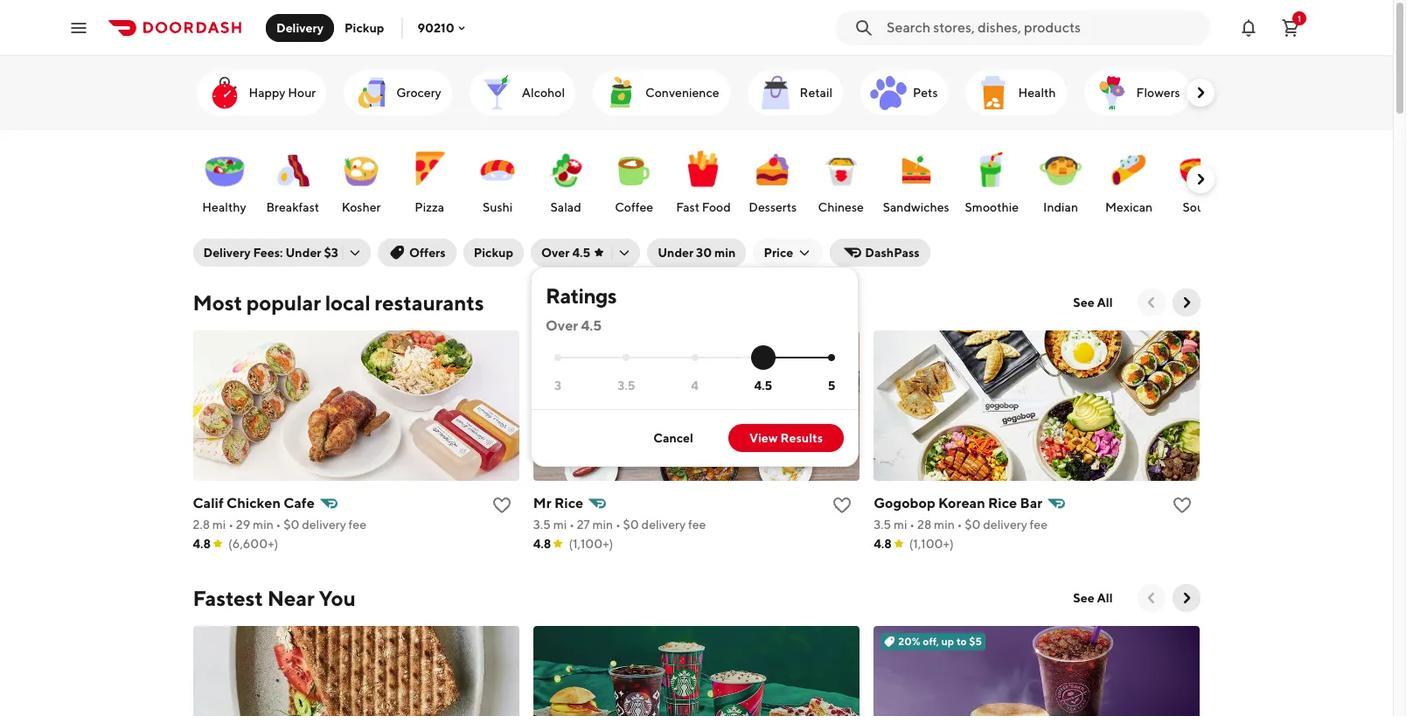 Task type: locate. For each thing, give the bounding box(es) containing it.
pickup for leftmost pickup button
[[345, 21, 384, 35]]

delivery inside delivery button
[[276, 21, 324, 35]]

1 horizontal spatial $​0
[[623, 518, 639, 532]]

1 horizontal spatial (1,100+)
[[910, 537, 954, 551]]

3 $​0 from the left
[[965, 518, 981, 532]]

previous button of carousel image
[[1143, 294, 1161, 311]]

3
[[555, 379, 562, 393]]

2 all from the top
[[1098, 591, 1113, 605]]

1 horizontal spatial delivery
[[276, 21, 324, 35]]

results
[[781, 431, 823, 445]]

4 stars and over image
[[692, 355, 699, 362]]

notification bell image
[[1239, 17, 1260, 38]]

min for mr rice
[[593, 518, 613, 532]]

2 under from the left
[[658, 246, 694, 260]]

see all
[[1074, 296, 1113, 310], [1074, 591, 1113, 605]]

3 4.8 from the left
[[874, 537, 892, 551]]

1 see all link from the top
[[1063, 289, 1124, 317]]

breakfast
[[266, 200, 319, 214]]

soup
[[1183, 200, 1212, 214]]

fee for mr rice
[[689, 518, 706, 532]]

see all link left previous button of carousel image
[[1063, 584, 1124, 612]]

next button of carousel image
[[1192, 84, 1210, 101], [1192, 171, 1210, 188], [1178, 590, 1196, 607]]

min right 28
[[935, 518, 955, 532]]

see all left previous button of carousel icon
[[1074, 296, 1113, 310]]

2 see all link from the top
[[1063, 584, 1124, 612]]

all left previous button of carousel icon
[[1098, 296, 1113, 310]]

3.5 stars and over image
[[623, 355, 630, 362]]

0 vertical spatial over
[[542, 246, 570, 260]]

1 see all from the top
[[1074, 296, 1113, 310]]

delivery down cafe
[[302, 518, 346, 532]]

delivery up hour
[[276, 21, 324, 35]]

under left $3 in the top of the page
[[286, 246, 322, 260]]

• up (6,600+) at the bottom of the page
[[276, 518, 281, 532]]

coffee
[[615, 200, 654, 214]]

3.5 down 3.5 stars and over icon
[[618, 379, 636, 393]]

over 4.5 inside button
[[542, 246, 591, 260]]

3.5 down gogobop
[[874, 518, 892, 532]]

fast
[[676, 200, 700, 214]]

min for calif chicken cafe
[[253, 518, 274, 532]]

1 all from the top
[[1098, 296, 1113, 310]]

$5
[[970, 635, 983, 648]]

pickup
[[345, 21, 384, 35], [474, 246, 514, 260]]

1 $​0 from the left
[[284, 518, 300, 532]]

0 horizontal spatial fee
[[349, 518, 367, 532]]

$​0 right 27
[[623, 518, 639, 532]]

over 4.5
[[542, 246, 591, 260], [546, 318, 602, 334]]

fee
[[349, 518, 367, 532], [689, 518, 706, 532], [1030, 518, 1048, 532]]

0 horizontal spatial rice
[[555, 495, 584, 512]]

happy
[[249, 86, 286, 100]]

under left 30
[[658, 246, 694, 260]]

$​0 for rice
[[623, 518, 639, 532]]

see left previous button of carousel icon
[[1074, 296, 1095, 310]]

1 vertical spatial pickup
[[474, 246, 514, 260]]

2 horizontal spatial fee
[[1030, 518, 1048, 532]]

3.5 down mr
[[534, 518, 551, 532]]

3.5 for mr rice
[[534, 518, 551, 532]]

over 4.5 down "salad"
[[542, 246, 591, 260]]

4.8 down the 2.8
[[193, 537, 211, 551]]

1 fee from the left
[[349, 518, 367, 532]]

(1,100+) down 28
[[910, 537, 954, 551]]

2 horizontal spatial mi
[[894, 518, 908, 532]]

4.8
[[193, 537, 211, 551], [534, 537, 552, 551], [874, 537, 892, 551]]

delivery right 27
[[642, 518, 686, 532]]

1 click to add this store to your saved list image from the left
[[492, 495, 513, 516]]

fee for gogobop korean rice bar
[[1030, 518, 1048, 532]]

1 vertical spatial over
[[546, 318, 579, 334]]

4.5 up ratings
[[573, 246, 591, 260]]

chinese
[[819, 200, 864, 214]]

local
[[325, 290, 371, 315]]

min right 30
[[715, 246, 736, 260]]

3 delivery from the left
[[984, 518, 1028, 532]]

2 fee from the left
[[689, 518, 706, 532]]

over down "salad"
[[542, 246, 570, 260]]

4.5 inside button
[[573, 246, 591, 260]]

4
[[691, 379, 699, 393]]

1 horizontal spatial pickup
[[474, 246, 514, 260]]

0 horizontal spatial delivery
[[302, 518, 346, 532]]

1 see from the top
[[1074, 296, 1095, 310]]

1 (1,100+) from the left
[[569, 537, 614, 551]]

1 vertical spatial over 4.5
[[546, 318, 602, 334]]

1 4.8 from the left
[[193, 537, 211, 551]]

1 horizontal spatial 3.5
[[618, 379, 636, 393]]

$​0
[[284, 518, 300, 532], [623, 518, 639, 532], [965, 518, 981, 532]]

• left the 29
[[229, 518, 234, 532]]

mi right the 2.8
[[212, 518, 226, 532]]

2 horizontal spatial 4.8
[[874, 537, 892, 551]]

click to add this store to your saved list image left mr
[[492, 495, 513, 516]]

cafe
[[284, 495, 315, 512]]

dashpass button
[[831, 239, 931, 267]]

over 4.5 down ratings
[[546, 318, 602, 334]]

1 vertical spatial see
[[1074, 591, 1095, 605]]

flowers link
[[1085, 70, 1191, 115]]

1 horizontal spatial under
[[658, 246, 694, 260]]

2 horizontal spatial $​0
[[965, 518, 981, 532]]

0 horizontal spatial pickup button
[[334, 14, 395, 42]]

delivery fees: under $3
[[203, 246, 339, 260]]

click to add this store to your saved list image
[[492, 495, 513, 516], [832, 495, 853, 516]]

1 delivery from the left
[[302, 518, 346, 532]]

90210
[[418, 21, 455, 35]]

over
[[542, 246, 570, 260], [546, 318, 579, 334]]

convenience image
[[600, 72, 642, 114]]

rice left the bar
[[989, 495, 1018, 512]]

delivery left fees: at the left top of the page
[[203, 246, 251, 260]]

offers
[[409, 246, 446, 260]]

fees:
[[253, 246, 283, 260]]

view results button
[[729, 424, 844, 452]]

korean
[[939, 495, 986, 512]]

0 vertical spatial all
[[1098, 296, 1113, 310]]

$3
[[324, 246, 339, 260]]

4.5 up view
[[755, 379, 773, 393]]

health
[[1019, 86, 1057, 100]]

0 vertical spatial delivery
[[276, 21, 324, 35]]

4 • from the left
[[616, 518, 621, 532]]

min
[[715, 246, 736, 260], [253, 518, 274, 532], [593, 518, 613, 532], [935, 518, 955, 532]]

0 horizontal spatial 4.8
[[193, 537, 211, 551]]

2 mi from the left
[[554, 518, 567, 532]]

see for fastest near you
[[1074, 591, 1095, 605]]

(1,100+)
[[569, 537, 614, 551], [910, 537, 954, 551]]

rice
[[555, 495, 584, 512], [989, 495, 1018, 512]]

1 vertical spatial see all
[[1074, 591, 1113, 605]]

• left 28
[[910, 518, 915, 532]]

$​0 for korean
[[965, 518, 981, 532]]

4.8 down mr
[[534, 537, 552, 551]]

grocery image
[[351, 72, 393, 114]]

cancel button
[[633, 424, 715, 452]]

2 4.8 from the left
[[534, 537, 552, 551]]

pets link
[[861, 70, 949, 115]]

0 horizontal spatial mi
[[212, 518, 226, 532]]

0 vertical spatial pickup button
[[334, 14, 395, 42]]

delivery for calif chicken cafe
[[302, 518, 346, 532]]

1 horizontal spatial fee
[[689, 518, 706, 532]]

1 horizontal spatial delivery
[[642, 518, 686, 532]]

mi down gogobop
[[894, 518, 908, 532]]

1 rice from the left
[[555, 495, 584, 512]]

90210 button
[[418, 21, 469, 35]]

flowers image
[[1092, 72, 1134, 114]]

sushi
[[483, 200, 513, 214]]

3 fee from the left
[[1030, 518, 1048, 532]]

mr rice
[[534, 495, 584, 512]]

see left previous button of carousel image
[[1074, 591, 1095, 605]]

you
[[319, 586, 356, 611]]

see all link left previous button of carousel icon
[[1063, 289, 1124, 317]]

2 (1,100+) from the left
[[910, 537, 954, 551]]

2 delivery from the left
[[642, 518, 686, 532]]

1 horizontal spatial rice
[[989, 495, 1018, 512]]

delivery down the bar
[[984, 518, 1028, 532]]

previous button of carousel image
[[1143, 590, 1161, 607]]

0 horizontal spatial 3.5
[[534, 518, 551, 532]]

alcohol
[[522, 86, 565, 100]]

bar
[[1021, 495, 1043, 512]]

see for most popular local restaurants
[[1074, 296, 1095, 310]]

$​0 for chicken
[[284, 518, 300, 532]]

20%
[[899, 635, 921, 648]]

0 vertical spatial see all link
[[1063, 289, 1124, 317]]

pickup button down the sushi
[[463, 239, 524, 267]]

pickup button
[[334, 14, 395, 42], [463, 239, 524, 267]]

3.5 for gogobop korean rice bar
[[874, 518, 892, 532]]

0 horizontal spatial delivery
[[203, 246, 251, 260]]

$​0 down korean
[[965, 518, 981, 532]]

4.8 for calif chicken cafe
[[193, 537, 211, 551]]

1 vertical spatial all
[[1098, 591, 1113, 605]]

2 see from the top
[[1074, 591, 1095, 605]]

0 horizontal spatial click to add this store to your saved list image
[[492, 495, 513, 516]]

mexican
[[1106, 200, 1153, 214]]

next button of carousel image right flowers
[[1192, 84, 1210, 101]]

2 vertical spatial 4.5
[[755, 379, 773, 393]]

29
[[236, 518, 251, 532]]

Store search: begin typing to search for stores available on DoorDash text field
[[887, 18, 1200, 37]]

under 30 min button
[[648, 239, 747, 267]]

1 vertical spatial see all link
[[1063, 584, 1124, 612]]

0 vertical spatial pickup
[[345, 21, 384, 35]]

(1,100+) for korean
[[910, 537, 954, 551]]

2 $​0 from the left
[[623, 518, 639, 532]]

under
[[286, 246, 322, 260], [658, 246, 694, 260]]

2 horizontal spatial 3.5
[[874, 518, 892, 532]]

1 button
[[1274, 10, 1309, 45]]

0 vertical spatial over 4.5
[[542, 246, 591, 260]]

2 see all from the top
[[1074, 591, 1113, 605]]

1
[[1298, 13, 1302, 23]]

min right the 29
[[253, 518, 274, 532]]

kosher
[[342, 200, 381, 214]]

1 horizontal spatial mi
[[554, 518, 567, 532]]

0 vertical spatial next button of carousel image
[[1192, 84, 1210, 101]]

1 vertical spatial pickup button
[[463, 239, 524, 267]]

restaurants
[[375, 290, 484, 315]]

next button of carousel image
[[1178, 294, 1196, 311]]

(6,600+)
[[228, 537, 278, 551]]

pickup right delivery button
[[345, 21, 384, 35]]

0 horizontal spatial pickup
[[345, 21, 384, 35]]

$​0 down cafe
[[284, 518, 300, 532]]

delivery
[[302, 518, 346, 532], [642, 518, 686, 532], [984, 518, 1028, 532]]

see all link for fastest near you
[[1063, 584, 1124, 612]]

over up 3 stars and over image on the left
[[546, 318, 579, 334]]

next button of carousel image right previous button of carousel image
[[1178, 590, 1196, 607]]

most popular local restaurants
[[193, 290, 484, 315]]

2 horizontal spatial delivery
[[984, 518, 1028, 532]]

min right 27
[[593, 518, 613, 532]]

see all for fastest near you
[[1074, 591, 1113, 605]]

•
[[229, 518, 234, 532], [276, 518, 281, 532], [570, 518, 575, 532], [616, 518, 621, 532], [910, 518, 915, 532], [958, 518, 963, 532]]

4.8 for gogobop korean rice bar
[[874, 537, 892, 551]]

rice up 27
[[555, 495, 584, 512]]

click to add this store to your saved list image left gogobop
[[832, 495, 853, 516]]

0 vertical spatial see all
[[1074, 296, 1113, 310]]

0 vertical spatial see
[[1074, 296, 1095, 310]]

1 • from the left
[[229, 518, 234, 532]]

2 click to add this store to your saved list image from the left
[[832, 495, 853, 516]]

health link
[[966, 70, 1067, 115]]

• down gogobop korean rice bar
[[958, 518, 963, 532]]

over inside over 4.5 button
[[542, 246, 570, 260]]

(1,100+) down 27
[[569, 537, 614, 551]]

0 horizontal spatial $​0
[[284, 518, 300, 532]]

delivery
[[276, 21, 324, 35], [203, 246, 251, 260]]

pickup down the sushi
[[474, 246, 514, 260]]

min for gogobop korean rice bar
[[935, 518, 955, 532]]

pickup button up grocery image
[[334, 14, 395, 42]]

20% off, up to $5
[[899, 635, 983, 648]]

4.5 down ratings
[[581, 318, 602, 334]]

0 horizontal spatial under
[[286, 246, 322, 260]]

3.5
[[618, 379, 636, 393], [534, 518, 551, 532], [874, 518, 892, 532]]

mi for calif
[[212, 518, 226, 532]]

1 mi from the left
[[212, 518, 226, 532]]

• right 27
[[616, 518, 621, 532]]

0 horizontal spatial (1,100+)
[[569, 537, 614, 551]]

1 vertical spatial delivery
[[203, 246, 251, 260]]

all
[[1098, 296, 1113, 310], [1098, 591, 1113, 605]]

next button of carousel image up the "soup"
[[1192, 171, 1210, 188]]

see all left previous button of carousel image
[[1074, 591, 1113, 605]]

min inside button
[[715, 246, 736, 260]]

mi down mr rice in the bottom of the page
[[554, 518, 567, 532]]

4.8 down gogobop
[[874, 537, 892, 551]]

1 vertical spatial 4.5
[[581, 318, 602, 334]]

3 mi from the left
[[894, 518, 908, 532]]

30
[[697, 246, 712, 260]]

0 vertical spatial 4.5
[[573, 246, 591, 260]]

mi
[[212, 518, 226, 532], [554, 518, 567, 532], [894, 518, 908, 532]]

2.8
[[193, 518, 210, 532]]

1 horizontal spatial click to add this store to your saved list image
[[832, 495, 853, 516]]

alcohol image
[[477, 72, 519, 114]]

1 horizontal spatial 4.8
[[534, 537, 552, 551]]

• left 27
[[570, 518, 575, 532]]

cancel
[[654, 431, 694, 445]]

all left previous button of carousel image
[[1098, 591, 1113, 605]]



Task type: vqa. For each thing, say whether or not it's contained in the screenshot.
first
no



Task type: describe. For each thing, give the bounding box(es) containing it.
happy hour image
[[203, 72, 245, 114]]

pickup for the right pickup button
[[474, 246, 514, 260]]

see all for most popular local restaurants
[[1074, 296, 1113, 310]]

chicken
[[227, 495, 281, 512]]

price button
[[754, 239, 824, 267]]

fee for calif chicken cafe
[[349, 518, 367, 532]]

delivery for mr rice
[[642, 518, 686, 532]]

see all link for most popular local restaurants
[[1063, 289, 1124, 317]]

3.5 mi • 27 min • $​0 delivery fee
[[534, 518, 706, 532]]

pets
[[914, 86, 938, 100]]

all for most popular local restaurants
[[1098, 296, 1113, 310]]

under inside button
[[658, 246, 694, 260]]

5 stars and over image
[[829, 355, 836, 362]]

smoothie
[[966, 200, 1019, 214]]

delivery for gogobop korean rice bar
[[984, 518, 1028, 532]]

delivery for delivery
[[276, 21, 324, 35]]

1 horizontal spatial pickup button
[[463, 239, 524, 267]]

3.5 mi • 28 min • $​0 delivery fee
[[874, 518, 1048, 532]]

convenience link
[[593, 70, 730, 115]]

flowers
[[1137, 86, 1181, 100]]

click to add this store to your saved list image for mr rice
[[832, 495, 853, 516]]

1 vertical spatial next button of carousel image
[[1192, 171, 1210, 188]]

popular
[[246, 290, 321, 315]]

5
[[828, 379, 836, 393]]

retail link
[[748, 70, 844, 115]]

pizza
[[415, 200, 444, 214]]

to
[[957, 635, 967, 648]]

off,
[[923, 635, 940, 648]]

dashpass
[[866, 246, 920, 260]]

2 vertical spatial next button of carousel image
[[1178, 590, 1196, 607]]

3 stars and over image
[[555, 355, 562, 362]]

indian
[[1044, 200, 1079, 214]]

hour
[[288, 86, 316, 100]]

gogobop
[[874, 495, 936, 512]]

retail image
[[755, 72, 797, 114]]

alcohol link
[[470, 70, 576, 115]]

fastest
[[193, 586, 263, 611]]

all for fastest near you
[[1098, 591, 1113, 605]]

over 4.5 button
[[531, 239, 641, 267]]

view
[[750, 431, 778, 445]]

calif chicken cafe
[[193, 495, 315, 512]]

fastest near you link
[[193, 584, 356, 612]]

pets image
[[868, 72, 910, 114]]

retail
[[800, 86, 833, 100]]

convenience
[[646, 86, 720, 100]]

28
[[918, 518, 932, 532]]

open menu image
[[68, 17, 89, 38]]

desserts
[[749, 200, 797, 214]]

price
[[764, 246, 794, 260]]

near
[[267, 586, 315, 611]]

food
[[702, 200, 731, 214]]

healthy
[[202, 200, 246, 214]]

6 • from the left
[[958, 518, 963, 532]]

2 rice from the left
[[989, 495, 1018, 512]]

grocery
[[397, 86, 442, 100]]

2.8 mi • 29 min • $​0 delivery fee
[[193, 518, 367, 532]]

4.8 for mr rice
[[534, 537, 552, 551]]

most
[[193, 290, 242, 315]]

1 under from the left
[[286, 246, 322, 260]]

calif
[[193, 495, 224, 512]]

offers button
[[378, 239, 456, 267]]

fastest near you
[[193, 586, 356, 611]]

happy hour
[[249, 86, 316, 100]]

click to add this store to your saved list image for calif chicken cafe
[[492, 495, 513, 516]]

sandwiches
[[883, 200, 950, 214]]

delivery button
[[266, 14, 334, 42]]

grocery link
[[344, 70, 452, 115]]

5 • from the left
[[910, 518, 915, 532]]

mi for gogobop
[[894, 518, 908, 532]]

3 • from the left
[[570, 518, 575, 532]]

health image
[[973, 72, 1015, 114]]

click to add this store to your saved list image
[[1173, 495, 1194, 516]]

gogobop korean rice bar
[[874, 495, 1043, 512]]

27
[[577, 518, 590, 532]]

happy hour link
[[196, 70, 327, 115]]

2 items, open order cart image
[[1281, 17, 1302, 38]]

most popular local restaurants link
[[193, 289, 484, 317]]

under 30 min
[[658, 246, 736, 260]]

salad
[[551, 200, 582, 214]]

2 • from the left
[[276, 518, 281, 532]]

delivery for delivery fees: under $3
[[203, 246, 251, 260]]

mr
[[534, 495, 552, 512]]

mi for mr
[[554, 518, 567, 532]]

(1,100+) for rice
[[569, 537, 614, 551]]

view results
[[750, 431, 823, 445]]

fast food
[[676, 200, 731, 214]]

up
[[942, 635, 955, 648]]

ratings
[[546, 283, 617, 308]]



